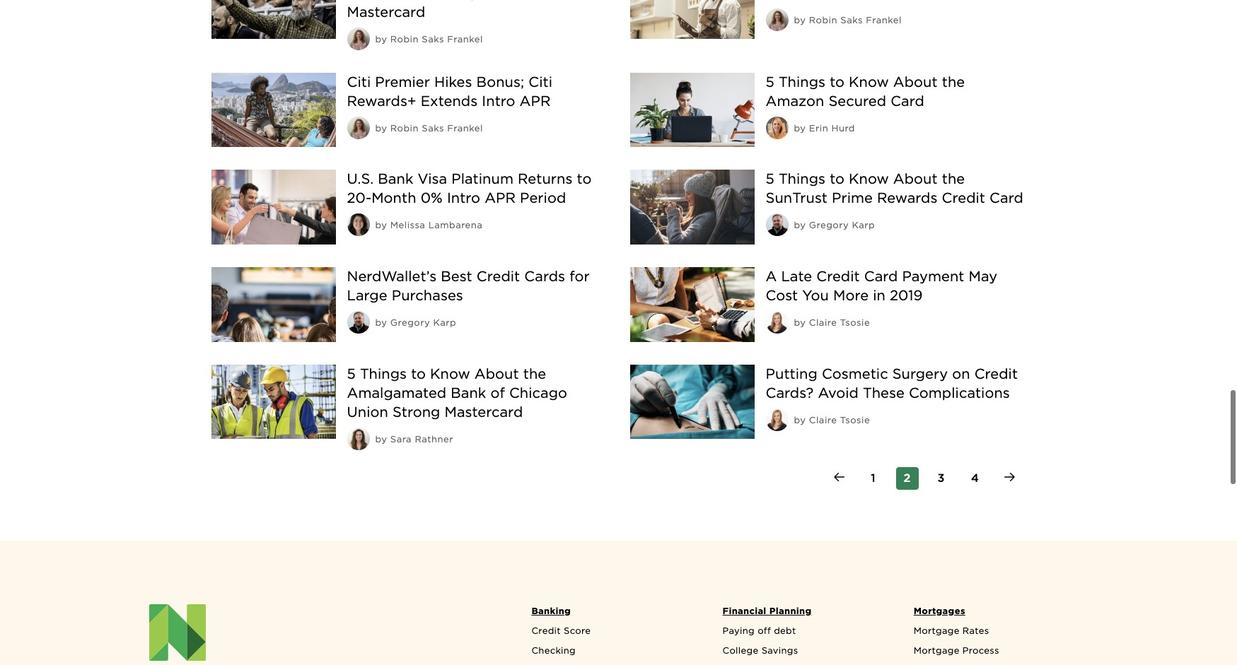 Task type: describe. For each thing, give the bounding box(es) containing it.
u.s. bank visa platinum returns to 20-month 0% intro apr period image
[[211, 170, 336, 245]]

by for 5 things to know about the suntrust prime rewards credit card
[[794, 220, 806, 231]]

premier
[[375, 73, 430, 90]]

by erin hurd
[[794, 123, 855, 133]]

for
[[570, 268, 590, 285]]

robin for robin saks frankel link related to citi premier hikes bonus citi rewards extends intro apr image's robin saks frankel's profile picture
[[390, 123, 419, 133]]

month
[[372, 190, 416, 207]]

credit down banking on the bottom left of page
[[532, 626, 561, 636]]

about for rewards
[[893, 171, 938, 188]]

card inside the 5 things to know about the suntrust prime rewards credit card
[[990, 190, 1023, 207]]

of
[[490, 384, 505, 401]]

card inside 5 things to know about the amazon secured card
[[891, 92, 924, 109]]

5 things to know about the suntrust prime rewards credit card
[[766, 171, 1023, 207]]

the for rewards
[[942, 171, 965, 188]]

know for prime
[[849, 171, 889, 188]]

frankel for the topmost robin saks frankel link
[[866, 15, 902, 25]]

extends
[[421, 92, 478, 109]]

cards
[[524, 268, 565, 285]]

robin saks frankel link for robin saks frankel's profile picture for gettyimages 1127427730.jpg
[[390, 34, 483, 44]]

nerdwallet home page image
[[149, 604, 206, 661]]

by claire tsosie for you
[[794, 318, 870, 328]]

financial planning
[[723, 606, 812, 616]]

mortgages
[[914, 606, 965, 616]]

credit inside nerdwallet's best credit cards for large purchases
[[477, 268, 520, 285]]

by robin saks frankel for robin saks frankel link related to citi premier hikes bonus citi rewards extends intro apr image's robin saks frankel's profile picture
[[375, 123, 483, 133]]

bank inside 5 things to know about the amalgamated bank of chicago union strong mastercard
[[451, 384, 486, 401]]

to for 5 things to know about the amazon secured card
[[830, 73, 845, 90]]

1
[[871, 471, 876, 485]]

claire for avoid
[[809, 415, 837, 425]]

the for card
[[942, 73, 965, 90]]

banking link
[[524, 604, 706, 624]]

5 things to know about the amalgamated bank of chicago union strong mastercard
[[347, 365, 567, 421]]

citi premier hikes bonus citi rewards extends intro apr image
[[211, 73, 336, 147]]

credit score link
[[524, 624, 706, 644]]

u.s. bank visa platinum returns to 20-month 0% intro apr period link
[[347, 171, 592, 207]]

by for a late credit card payment may cost you more in 2019
[[794, 318, 806, 328]]

surgery
[[893, 365, 948, 382]]

rathner
[[415, 434, 453, 445]]

gettyimages_525037396_story.jpg image
[[630, 0, 754, 39]]

best
[[441, 268, 472, 285]]

visa
[[418, 171, 447, 188]]

planning
[[770, 606, 812, 616]]

amazon
[[766, 92, 824, 109]]

by for u.s. bank visa platinum returns to 20-month 0% intro apr period
[[375, 220, 387, 231]]

chicago
[[509, 384, 567, 401]]

nerdwallet's best credit cards for large purchases image
[[211, 267, 336, 342]]

5 things to know about the amazon secured card link
[[766, 73, 965, 109]]

4 link
[[964, 467, 986, 490]]

frankel for robin saks frankel's profile picture for gettyimages 1127427730.jpg robin saks frankel link
[[447, 34, 483, 44]]

strong
[[393, 404, 440, 421]]

apr inside citi premier hikes bonus; citi rewards+ extends intro apr
[[520, 92, 551, 109]]

process
[[963, 646, 999, 656]]

putting
[[766, 365, 818, 382]]

amazon, synchrony team up to launch credit builder card image
[[630, 73, 754, 147]]

mortgage for mortgage rates
[[914, 626, 960, 636]]

a late credit card payment may cost you more in 2019 link
[[766, 268, 998, 304]]

the for of
[[523, 365, 546, 382]]

about for card
[[893, 73, 938, 90]]

to for 5 things to know about the suntrust prime rewards credit card
[[830, 171, 845, 188]]

mortgage for mortgage process
[[914, 646, 960, 656]]

gregory karp link for purchases
[[390, 318, 456, 328]]

claire tsosie link for these
[[809, 415, 870, 425]]

things for suntrust
[[779, 171, 826, 188]]

hurd
[[832, 123, 855, 133]]

karp for purchases
[[433, 318, 456, 328]]

mortgage process
[[914, 646, 999, 656]]

3 link
[[930, 467, 953, 490]]

these
[[863, 384, 905, 401]]

5 things to know about the suntrust prime rewards credit card link
[[766, 171, 1023, 207]]

gregory for purchases
[[390, 318, 430, 328]]

saks for citi premier hikes bonus citi rewards extends intro apr image
[[422, 123, 444, 133]]

college savings link
[[716, 644, 897, 664]]

mortgages link
[[907, 604, 1088, 624]]

by for citi premier hikes bonus; citi rewards+ extends intro apr
[[375, 123, 387, 133]]

1 link
[[862, 467, 885, 490]]

2 link
[[896, 467, 919, 490]]

paying off debt
[[723, 626, 796, 636]]

melissa
[[390, 220, 425, 231]]

gregory karp link for suntrust
[[809, 220, 875, 231]]

by robin saks frankel for the topmost robin saks frankel link
[[794, 15, 902, 25]]

avoid
[[818, 384, 859, 401]]

large
[[347, 287, 387, 304]]

nerdwallet's best credit cards for large purchases
[[347, 268, 590, 304]]

robin for the topmost robin saks frankel link
[[809, 15, 838, 25]]

putting cosmetic surgery on credit cards? avoid these complications link
[[766, 365, 1018, 401]]

apr inside u.s. bank visa platinum returns to 20-month 0% intro apr period
[[485, 190, 516, 207]]

mortgage process link
[[907, 644, 1088, 664]]

5 things to know about the amazon secured card
[[766, 73, 965, 109]]

complications
[[909, 384, 1010, 401]]

score
[[564, 626, 591, 636]]

financial
[[723, 606, 767, 616]]

paying off debt link
[[716, 624, 897, 644]]

5 things to know about the amalgamated bank of chicago union strong mastercard link
[[347, 365, 567, 421]]

rewards
[[877, 190, 938, 207]]

u.s.
[[347, 171, 374, 188]]

know for bank
[[430, 365, 470, 382]]

returns
[[518, 171, 573, 188]]

sara
[[390, 434, 412, 445]]

cost
[[766, 287, 798, 304]]

melissa lambarena link
[[390, 220, 483, 231]]

erin
[[809, 123, 828, 133]]

by claire tsosie for these
[[794, 415, 870, 425]]

nerdwallet's best credit cards for large purchases link
[[347, 268, 590, 304]]

4
[[971, 471, 979, 485]]

cosmetic
[[822, 365, 888, 382]]

about for of
[[475, 365, 519, 382]]

claire tsosie link for you
[[809, 318, 870, 328]]

more
[[833, 287, 869, 304]]

credit inside a late credit card payment may cost you more in 2019
[[817, 268, 860, 285]]

mastercard
[[445, 404, 523, 421]]

credit score
[[532, 626, 591, 636]]

2019
[[890, 287, 923, 304]]

2
[[904, 471, 911, 485]]



Task type: locate. For each thing, give the bounding box(es) containing it.
0 vertical spatial robin saks frankel link
[[809, 15, 902, 25]]

union
[[347, 404, 388, 421]]

by melissa lambarena
[[375, 220, 483, 231]]

0 horizontal spatial gregory karp link
[[390, 318, 456, 328]]

sara rathner link
[[390, 434, 453, 445]]

by sara rathner
[[375, 434, 453, 445]]

intro inside u.s. bank visa platinum returns to 20-month 0% intro apr period
[[447, 190, 480, 207]]

to inside 5 things to know about the amazon secured card
[[830, 73, 845, 90]]

the inside 5 things to know about the amazon secured card
[[942, 73, 965, 90]]

credit right on
[[975, 365, 1018, 382]]

2 vertical spatial robin saks frankel link
[[390, 123, 483, 133]]

by for nerdwallet's best credit cards for large purchases
[[375, 318, 387, 328]]

robin saks frankel link for citi premier hikes bonus citi rewards extends intro apr image's robin saks frankel's profile picture
[[390, 123, 483, 133]]

2 vertical spatial 5
[[347, 365, 356, 382]]

2 vertical spatial by robin saks frankel
[[375, 123, 483, 133]]

bank up "month"
[[378, 171, 413, 188]]

things up amalgamated
[[360, 365, 407, 382]]

know for secured
[[849, 73, 889, 90]]

know inside the 5 things to know about the suntrust prime rewards credit card
[[849, 171, 889, 188]]

claire tsosie's profile picture image for putting cosmetic surgery on credit cards? avoid these complications
[[766, 409, 788, 431]]

1 horizontal spatial gregory karp's profile picture image
[[766, 214, 788, 236]]

lambarena
[[428, 220, 483, 231]]

0 vertical spatial gregory
[[809, 220, 849, 231]]

karp down prime
[[852, 220, 875, 231]]

by robin saks frankel for robin saks frankel's profile picture for gettyimages 1127427730.jpg robin saks frankel link
[[375, 34, 483, 44]]

0 vertical spatial mortgage
[[914, 626, 960, 636]]

to up amalgamated
[[411, 365, 426, 382]]

2 vertical spatial know
[[430, 365, 470, 382]]

0 vertical spatial frankel
[[866, 15, 902, 25]]

5 up amazon
[[766, 73, 774, 90]]

0 vertical spatial claire
[[809, 318, 837, 328]]

checking link
[[524, 644, 706, 664]]

intro down platinum
[[447, 190, 480, 207]]

hikes
[[434, 73, 472, 90]]

0 vertical spatial about
[[893, 73, 938, 90]]

5 inside 5 things to know about the amazon secured card
[[766, 73, 774, 90]]

suntrust
[[766, 190, 828, 207]]

bank inside u.s. bank visa platinum returns to 20-month 0% intro apr period
[[378, 171, 413, 188]]

gregory karp's profile picture image for 5 things to know about the suntrust prime rewards credit card
[[766, 214, 788, 236]]

to
[[830, 73, 845, 90], [577, 171, 592, 188], [830, 171, 845, 188], [411, 365, 426, 382]]

know inside 5 things to know about the amalgamated bank of chicago union strong mastercard
[[430, 365, 470, 382]]

0 horizontal spatial gregory karp's profile picture image
[[347, 311, 370, 334]]

about inside 5 things to know about the amazon secured card
[[893, 73, 938, 90]]

gregory for suntrust
[[809, 220, 849, 231]]

know
[[849, 73, 889, 90], [849, 171, 889, 188], [430, 365, 470, 382]]

1 vertical spatial robin
[[390, 34, 419, 44]]

credit inside the 5 things to know about the suntrust prime rewards credit card
[[942, 190, 985, 207]]

1 horizontal spatial apr
[[520, 92, 551, 109]]

gregory karp's profile picture image
[[766, 214, 788, 236], [347, 311, 370, 334]]

citi premier hikes bonus; citi rewards+ extends intro apr link
[[347, 73, 552, 109]]

1 vertical spatial know
[[849, 171, 889, 188]]

5 for 5 things to know about the amalgamated bank of chicago union strong mastercard
[[347, 365, 356, 382]]

1 claire tsosie link from the top
[[809, 318, 870, 328]]

1 vertical spatial things
[[779, 171, 826, 188]]

0 vertical spatial know
[[849, 73, 889, 90]]

0 horizontal spatial gregory
[[390, 318, 430, 328]]

know up mastercard
[[430, 365, 470, 382]]

1 claire from the top
[[809, 318, 837, 328]]

2 vertical spatial frankel
[[447, 123, 483, 133]]

claire down avoid
[[809, 415, 837, 425]]

2 vertical spatial about
[[475, 365, 519, 382]]

mortgage down mortgages
[[914, 626, 960, 636]]

to up secured at top right
[[830, 73, 845, 90]]

1 vertical spatial apr
[[485, 190, 516, 207]]

5 inside 5 things to know about the amalgamated bank of chicago union strong mastercard
[[347, 365, 356, 382]]

0 vertical spatial karp
[[852, 220, 875, 231]]

1 vertical spatial about
[[893, 171, 938, 188]]

1 vertical spatial card
[[990, 190, 1023, 207]]

1 vertical spatial by gregory karp
[[375, 318, 456, 328]]

0 vertical spatial by gregory karp
[[794, 220, 875, 231]]

1 vertical spatial gregory karp link
[[390, 318, 456, 328]]

by gregory karp down prime
[[794, 220, 875, 231]]

gregory
[[809, 220, 849, 231], [390, 318, 430, 328]]

1 vertical spatial 5
[[766, 171, 774, 188]]

1 vertical spatial claire
[[809, 415, 837, 425]]

credit card late fees could rise in 2019 image
[[630, 267, 754, 342]]

know inside 5 things to know about the amazon secured card
[[849, 73, 889, 90]]

credit right best
[[477, 268, 520, 285]]

1 vertical spatial tsosie
[[840, 415, 870, 425]]

mortgage rates link
[[907, 624, 1088, 644]]

tsosie for you
[[840, 318, 870, 328]]

gregory karp's profile picture image down large
[[347, 311, 370, 334]]

0 horizontal spatial apr
[[485, 190, 516, 207]]

claire tsosie's profile picture image for a late credit card payment may cost you more in 2019
[[766, 311, 788, 334]]

rewards+
[[347, 92, 416, 109]]

platinum
[[451, 171, 514, 188]]

credit up more
[[817, 268, 860, 285]]

0 vertical spatial saks
[[841, 15, 863, 25]]

1 vertical spatial by robin saks frankel
[[375, 34, 483, 44]]

bonus;
[[477, 73, 524, 90]]

2 citi from the left
[[529, 73, 552, 90]]

1 vertical spatial karp
[[433, 318, 456, 328]]

1 tsosie from the top
[[840, 318, 870, 328]]

0 vertical spatial gregory karp's profile picture image
[[766, 214, 788, 236]]

bank up mastercard
[[451, 384, 486, 401]]

financial planning link
[[716, 604, 897, 624]]

0 vertical spatial intro
[[482, 92, 515, 109]]

purchases
[[392, 287, 463, 304]]

mortgage down mortgage rates
[[914, 646, 960, 656]]

1 horizontal spatial intro
[[482, 92, 515, 109]]

secured
[[829, 92, 886, 109]]

credit right rewards
[[942, 190, 985, 207]]

1 horizontal spatial gregory
[[809, 220, 849, 231]]

frankel for robin saks frankel link related to citi premier hikes bonus citi rewards extends intro apr image's robin saks frankel's profile picture
[[447, 123, 483, 133]]

by gregory karp for suntrust
[[794, 220, 875, 231]]

by
[[794, 15, 806, 25], [375, 34, 387, 44], [375, 123, 387, 133], [794, 123, 806, 133], [375, 220, 387, 231], [794, 220, 806, 231], [375, 318, 387, 328], [794, 318, 806, 328], [794, 415, 806, 425], [375, 434, 387, 445]]

5 up "suntrust"
[[766, 171, 774, 188]]

5 inside the 5 things to know about the suntrust prime rewards credit card
[[766, 171, 774, 188]]

0 vertical spatial by robin saks frankel
[[794, 15, 902, 25]]

things inside 5 things to know about the amazon secured card
[[779, 73, 826, 90]]

putting cosmetic surgery on your plastic? avoid these complications image
[[630, 365, 754, 439]]

1 horizontal spatial citi
[[529, 73, 552, 90]]

gregory karp link down prime
[[809, 220, 875, 231]]

5 for 5 things to know about the suntrust prime rewards credit card
[[766, 171, 774, 188]]

robin saks frankel's profile picture image for gettyimages 1127427730.jpg
[[347, 27, 370, 50]]

to for 5 things to know about the amalgamated bank of chicago union strong mastercard
[[411, 365, 426, 382]]

5 up union in the left of the page
[[347, 365, 356, 382]]

payment
[[902, 268, 965, 285]]

1 mortgage from the top
[[914, 626, 960, 636]]

claire tsosie's profile picture image
[[766, 311, 788, 334], [766, 409, 788, 431]]

1 by claire tsosie from the top
[[794, 318, 870, 328]]

erin hurd's profile picture image
[[766, 117, 788, 139]]

robin saks frankel link
[[809, 15, 902, 25], [390, 34, 483, 44], [390, 123, 483, 133]]

the
[[942, 73, 965, 90], [942, 171, 965, 188], [523, 365, 546, 382]]

a late credit card payment may cost you more in 2019
[[766, 268, 998, 304]]

2 claire tsosie link from the top
[[809, 415, 870, 425]]

0 vertical spatial claire tsosie link
[[809, 318, 870, 328]]

1 vertical spatial intro
[[447, 190, 480, 207]]

gregory karp's profile picture image down "suntrust"
[[766, 214, 788, 236]]

paying
[[723, 626, 755, 636]]

to inside u.s. bank visa platinum returns to 20-month 0% intro apr period
[[577, 171, 592, 188]]

by claire tsosie down you
[[794, 318, 870, 328]]

1 vertical spatial saks
[[422, 34, 444, 44]]

about
[[893, 73, 938, 90], [893, 171, 938, 188], [475, 365, 519, 382]]

1 vertical spatial robin saks frankel link
[[390, 34, 483, 44]]

1 vertical spatial claire tsosie link
[[809, 415, 870, 425]]

things
[[779, 73, 826, 90], [779, 171, 826, 188], [360, 365, 407, 382]]

amalgamated
[[347, 384, 447, 401]]

to up prime
[[830, 171, 845, 188]]

know up secured at top right
[[849, 73, 889, 90]]

0 vertical spatial the
[[942, 73, 965, 90]]

rates
[[963, 626, 989, 636]]

by for 5 things to know about the amazon secured card
[[794, 123, 806, 133]]

claire for cost
[[809, 318, 837, 328]]

2 vertical spatial the
[[523, 365, 546, 382]]

1 vertical spatial by claire tsosie
[[794, 415, 870, 425]]

tsosie for these
[[840, 415, 870, 425]]

claire tsosie's profile picture image down cost
[[766, 311, 788, 334]]

citi
[[347, 73, 371, 90], [529, 73, 552, 90]]

robin for robin saks frankel's profile picture for gettyimages 1127427730.jpg robin saks frankel link
[[390, 34, 419, 44]]

bank
[[378, 171, 413, 188], [451, 384, 486, 401]]

things inside 5 things to know about the amalgamated bank of chicago union strong mastercard
[[360, 365, 407, 382]]

2 by claire tsosie from the top
[[794, 415, 870, 425]]

credit
[[942, 190, 985, 207], [477, 268, 520, 285], [817, 268, 860, 285], [975, 365, 1018, 382], [532, 626, 561, 636]]

by gregory karp for purchases
[[375, 318, 456, 328]]

intro inside citi premier hikes bonus; citi rewards+ extends intro apr
[[482, 92, 515, 109]]

you
[[802, 287, 829, 304]]

0 vertical spatial things
[[779, 73, 826, 90]]

on
[[952, 365, 970, 382]]

0 vertical spatial by claire tsosie
[[794, 318, 870, 328]]

to right returns
[[577, 171, 592, 188]]

checking
[[532, 646, 576, 656]]

0 vertical spatial card
[[891, 92, 924, 109]]

0 horizontal spatial karp
[[433, 318, 456, 328]]

claire tsosie link
[[809, 318, 870, 328], [809, 415, 870, 425]]

2 tsosie from the top
[[840, 415, 870, 425]]

2 claire from the top
[[809, 415, 837, 425]]

banking
[[532, 606, 571, 616]]

gregory down purchases
[[390, 318, 430, 328]]

about inside the 5 things to know about the suntrust prime rewards credit card
[[893, 171, 938, 188]]

0 vertical spatial apr
[[520, 92, 551, 109]]

intro
[[482, 92, 515, 109], [447, 190, 480, 207]]

things up amazon
[[779, 73, 826, 90]]

1 vertical spatial mortgage
[[914, 646, 960, 656]]

1 horizontal spatial by gregory karp
[[794, 220, 875, 231]]

0 vertical spatial claire tsosie's profile picture image
[[766, 311, 788, 334]]

sara rathner's profile picture image
[[347, 428, 370, 450]]

karp for suntrust
[[852, 220, 875, 231]]

0 horizontal spatial by gregory karp
[[375, 318, 456, 328]]

gettyimages 1127427730.jpg image
[[211, 0, 336, 39]]

0 vertical spatial gregory karp link
[[809, 220, 875, 231]]

0 vertical spatial tsosie
[[840, 318, 870, 328]]

the inside the 5 things to know about the suntrust prime rewards credit card
[[942, 171, 965, 188]]

prime
[[832, 190, 873, 207]]

things up "suntrust"
[[779, 171, 826, 188]]

apr down platinum
[[485, 190, 516, 207]]

claire
[[809, 318, 837, 328], [809, 415, 837, 425]]

2 vertical spatial robin
[[390, 123, 419, 133]]

1 vertical spatial gregory karp's profile picture image
[[347, 311, 370, 334]]

citi right bonus;
[[529, 73, 552, 90]]

card inside a late credit card payment may cost you more in 2019
[[864, 268, 898, 285]]

2 vertical spatial card
[[864, 268, 898, 285]]

1 vertical spatial bank
[[451, 384, 486, 401]]

know up prime
[[849, 171, 889, 188]]

saks for gettyimages 1127427730.jpg
[[422, 34, 444, 44]]

20-
[[347, 190, 372, 207]]

by for 5 things to know about the amalgamated bank of chicago union strong mastercard
[[375, 434, 387, 445]]

erin hurd link
[[809, 123, 855, 133]]

1 horizontal spatial karp
[[852, 220, 875, 231]]

college savings
[[723, 646, 798, 656]]

intro down bonus;
[[482, 92, 515, 109]]

putting cosmetic surgery on credit cards? avoid these complications
[[766, 365, 1018, 401]]

in
[[873, 287, 886, 304]]

college
[[723, 646, 759, 656]]

melissa lambarena's profile picture image
[[347, 214, 370, 236]]

mortgage rates
[[914, 626, 989, 636]]

0 horizontal spatial bank
[[378, 171, 413, 188]]

nerdwallet's
[[347, 268, 437, 285]]

3
[[938, 471, 945, 485]]

by gregory karp down purchases
[[375, 318, 456, 328]]

1 citi from the left
[[347, 73, 371, 90]]

cards?
[[766, 384, 814, 401]]

0%
[[421, 190, 443, 207]]

2 mortgage from the top
[[914, 646, 960, 656]]

claire tsosie's profile picture image down cards?
[[766, 409, 788, 431]]

things inside the 5 things to know about the suntrust prime rewards credit card
[[779, 171, 826, 188]]

0 vertical spatial bank
[[378, 171, 413, 188]]

citi premier hikes bonus; citi rewards+ extends intro apr
[[347, 73, 552, 109]]

claire down you
[[809, 318, 837, 328]]

robin saks frankel's profile picture image
[[766, 8, 788, 31], [347, 27, 370, 50], [347, 117, 370, 139]]

by gregory karp
[[794, 220, 875, 231], [375, 318, 456, 328]]

2 vertical spatial saks
[[422, 123, 444, 133]]

by robin saks frankel
[[794, 15, 902, 25], [375, 34, 483, 44], [375, 123, 483, 133]]

the inside 5 things to know about the amalgamated bank of chicago union strong mastercard
[[523, 365, 546, 382]]

late
[[781, 268, 812, 285]]

frankel
[[866, 15, 902, 25], [447, 34, 483, 44], [447, 123, 483, 133]]

tsosie down avoid
[[840, 415, 870, 425]]

2 claire tsosie's profile picture image from the top
[[766, 409, 788, 431]]

by claire tsosie down avoid
[[794, 415, 870, 425]]

about inside 5 things to know about the amalgamated bank of chicago union strong mastercard
[[475, 365, 519, 382]]

gregory down prime
[[809, 220, 849, 231]]

a
[[766, 268, 777, 285]]

1 vertical spatial gregory
[[390, 318, 430, 328]]

gregory karp link
[[809, 220, 875, 231], [390, 318, 456, 328]]

off
[[758, 626, 771, 636]]

apr down bonus;
[[520, 92, 551, 109]]

mortgage
[[914, 626, 960, 636], [914, 646, 960, 656]]

gregory karp link down purchases
[[390, 318, 456, 328]]

period
[[520, 190, 566, 207]]

1 horizontal spatial gregory karp link
[[809, 220, 875, 231]]

5 for 5 things to know about the amazon secured card
[[766, 73, 774, 90]]

claire tsosie link down avoid
[[809, 415, 870, 425]]

to inside the 5 things to know about the suntrust prime rewards credit card
[[830, 171, 845, 188]]

1 vertical spatial claire tsosie's profile picture image
[[766, 409, 788, 431]]

0 horizontal spatial intro
[[447, 190, 480, 207]]

u.s. bank visa platinum returns to 20-month 0% intro apr period
[[347, 171, 592, 207]]

0 vertical spatial robin
[[809, 15, 838, 25]]

citi up rewards+
[[347, 73, 371, 90]]

karp down purchases
[[433, 318, 456, 328]]

gregory karp's profile picture image for nerdwallet's best credit cards for large purchases
[[347, 311, 370, 334]]

credit inside putting cosmetic surgery on credit cards? avoid these complications
[[975, 365, 1018, 382]]

0 vertical spatial 5
[[766, 73, 774, 90]]

0 horizontal spatial citi
[[347, 73, 371, 90]]

tsosie down more
[[840, 318, 870, 328]]

claire tsosie link down more
[[809, 318, 870, 328]]

1 claire tsosie's profile picture image from the top
[[766, 311, 788, 334]]

by for putting cosmetic surgery on credit cards? avoid these complications
[[794, 415, 806, 425]]

1 vertical spatial frankel
[[447, 34, 483, 44]]

robin saks frankel's profile picture image for citi premier hikes bonus citi rewards extends intro apr image
[[347, 117, 370, 139]]

2 vertical spatial things
[[360, 365, 407, 382]]

things for amazon
[[779, 73, 826, 90]]

things for amalgamated
[[360, 365, 407, 382]]

amalgamated bank of chicago union strong mastercard image
[[211, 365, 336, 439]]

1 vertical spatial the
[[942, 171, 965, 188]]

to inside 5 things to know about the amalgamated bank of chicago union strong mastercard
[[411, 365, 426, 382]]

1 horizontal spatial bank
[[451, 384, 486, 401]]



Task type: vqa. For each thing, say whether or not it's contained in the screenshot.
right "Your"
no



